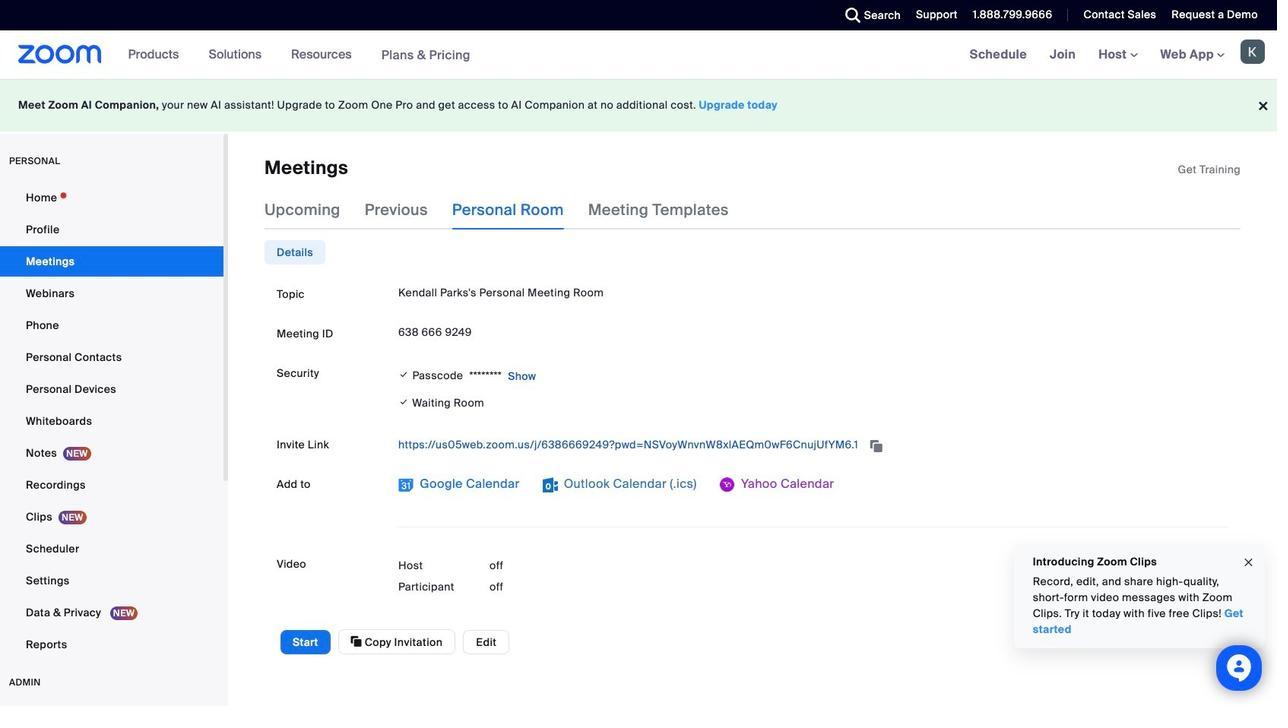 Task type: locate. For each thing, give the bounding box(es) containing it.
copy image
[[351, 635, 362, 649]]

application
[[1178, 162, 1241, 177]]

tab
[[265, 241, 325, 265]]

zoom logo image
[[18, 45, 102, 64]]

product information navigation
[[117, 30, 482, 80]]

banner
[[0, 30, 1277, 80]]

copy url image
[[869, 441, 884, 451]]

tab list
[[265, 241, 325, 265]]

add to yahoo calendar image
[[720, 478, 735, 493]]

footer
[[0, 79, 1277, 132]]

personal menu menu
[[0, 182, 224, 661]]



Task type: vqa. For each thing, say whether or not it's contained in the screenshot.
application
yes



Task type: describe. For each thing, give the bounding box(es) containing it.
profile picture image
[[1241, 40, 1265, 64]]

checked image
[[398, 395, 409, 411]]

meetings navigation
[[958, 30, 1277, 80]]

add to outlook calendar (.ics) image
[[542, 478, 558, 493]]

close image
[[1243, 554, 1255, 571]]

checked image
[[398, 367, 409, 383]]

tabs of meeting tab list
[[265, 190, 753, 230]]

add to google calendar image
[[398, 478, 414, 493]]



